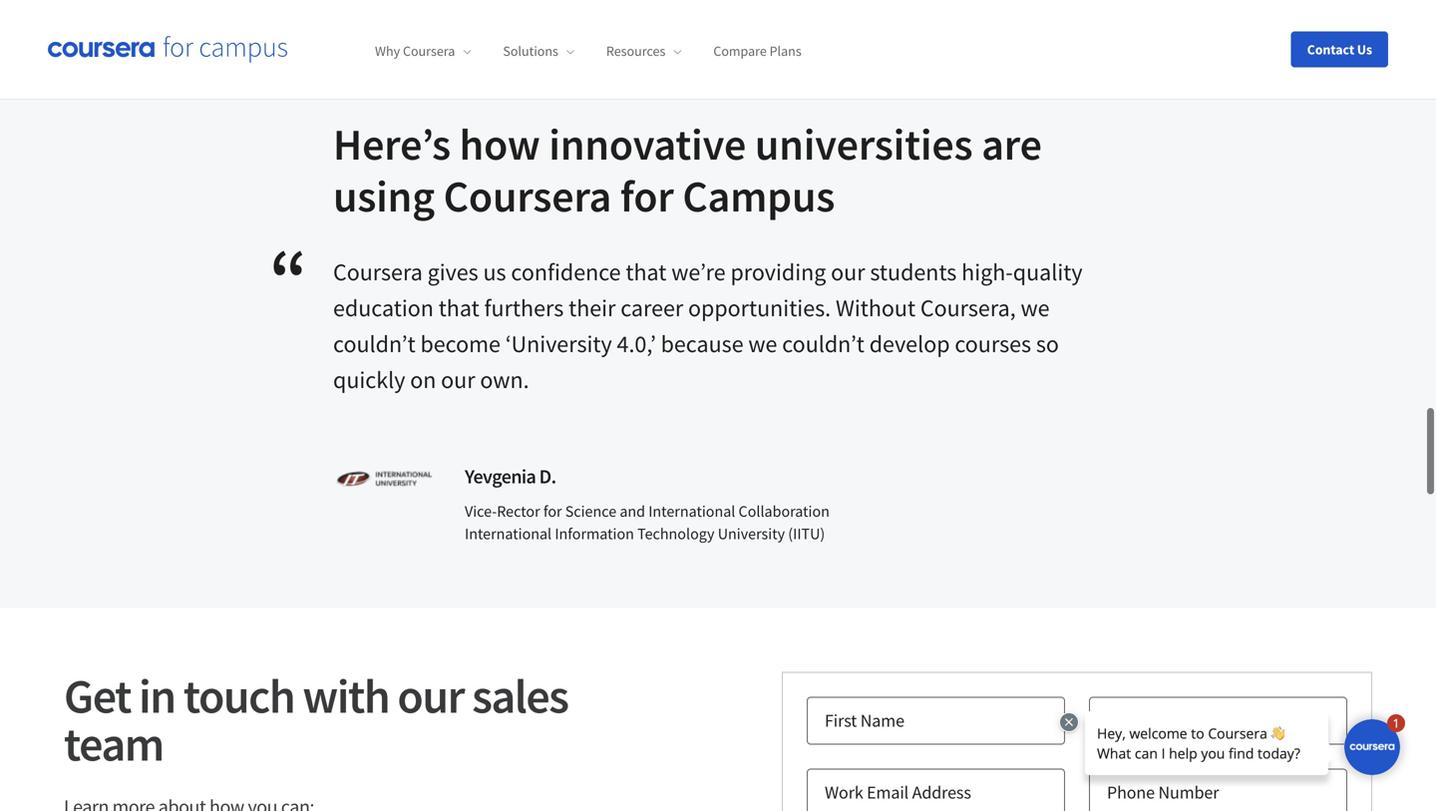 Task type: describe. For each thing, give the bounding box(es) containing it.
opportunities.
[[688, 293, 831, 323]]

coursera for campus image
[[48, 36, 287, 63]]

Phone Number telephone field
[[1089, 769, 1348, 811]]

for inside here's how innovative universities are using coursera for campus
[[620, 168, 674, 224]]

plans
[[770, 42, 802, 60]]

contact
[[1308, 40, 1355, 58]]

innovative
[[549, 116, 746, 172]]

our inside get in touch with our sales team
[[397, 666, 464, 726]]

their
[[569, 293, 616, 323]]

resources
[[606, 42, 666, 60]]

so
[[1036, 329, 1059, 359]]

last
[[1107, 709, 1138, 732]]

here's
[[333, 116, 451, 172]]

using
[[333, 168, 435, 224]]

why coursera
[[375, 42, 455, 60]]

high-
[[962, 257, 1013, 287]]

us
[[1358, 40, 1373, 58]]

we're
[[672, 257, 726, 287]]

compare plans link
[[714, 42, 802, 60]]

contact us
[[1308, 40, 1373, 58]]

furthers
[[484, 293, 564, 323]]

for inside vice-rector for science and international collaboration international information technology university (iitu)
[[544, 501, 562, 521]]

0 vertical spatial international
[[649, 501, 736, 521]]

work
[[825, 781, 864, 804]]

because
[[661, 329, 744, 359]]

address
[[912, 781, 971, 804]]

why
[[375, 42, 400, 60]]

yevgenia
[[465, 464, 536, 489]]

vice-rector for science and international collaboration international information technology university (iitu)
[[465, 501, 830, 544]]

own.
[[480, 365, 529, 395]]

first
[[825, 709, 857, 732]]

universities
[[755, 116, 973, 172]]

1 vertical spatial our
[[441, 365, 475, 395]]

2 couldn't from the left
[[782, 329, 865, 359]]

science
[[565, 501, 617, 521]]

quickly
[[333, 365, 405, 395]]

sales
[[472, 666, 568, 726]]

coursera inside coursera gives us confidence that we're providing our students high-quality education that furthers their career opportunities. without coursera, we couldn't become 'university 4.0,' because we couldn't develop courses so quickly on our own.
[[333, 257, 423, 287]]

become
[[420, 329, 501, 359]]

'university
[[505, 329, 612, 359]]

0 vertical spatial that
[[626, 257, 667, 287]]

gives
[[428, 257, 479, 287]]

us
[[483, 257, 506, 287]]

resources link
[[606, 42, 682, 60]]

career
[[621, 293, 684, 323]]

contact us button
[[1292, 31, 1389, 67]]

education
[[333, 293, 434, 323]]

touch
[[183, 666, 295, 726]]



Task type: locate. For each thing, give the bounding box(es) containing it.
technology
[[638, 524, 715, 544]]

0 horizontal spatial that
[[439, 293, 480, 323]]

vice-
[[465, 501, 497, 521]]

First Name text field
[[807, 697, 1065, 745]]

for
[[620, 168, 674, 224], [544, 501, 562, 521]]

team
[[64, 714, 163, 774]]

email
[[867, 781, 909, 804]]

0 vertical spatial we
[[1021, 293, 1050, 323]]

providing
[[731, 257, 826, 287]]

name
[[861, 709, 905, 732], [1141, 709, 1186, 732]]

1 horizontal spatial for
[[620, 168, 674, 224]]

1 horizontal spatial couldn't
[[782, 329, 865, 359]]

Work Email Address email field
[[807, 769, 1065, 811]]

2 vertical spatial coursera
[[333, 257, 423, 287]]

1 vertical spatial that
[[439, 293, 480, 323]]

0 vertical spatial our
[[831, 257, 865, 287]]

couldn't down the without
[[782, 329, 865, 359]]

1 horizontal spatial we
[[1021, 293, 1050, 323]]

get in touch with our sales team
[[64, 666, 568, 774]]

compare
[[714, 42, 767, 60]]

4.0,'
[[617, 329, 656, 359]]

1 horizontal spatial that
[[626, 257, 667, 287]]

that
[[626, 257, 667, 287], [439, 293, 480, 323]]

develop
[[870, 329, 950, 359]]

solutions link
[[503, 42, 575, 60]]

international up technology
[[649, 501, 736, 521]]

name for last name
[[1141, 709, 1186, 732]]

0 horizontal spatial name
[[861, 709, 905, 732]]

international down rector
[[465, 524, 552, 544]]

Last Name text field
[[1089, 697, 1348, 745]]

for up we're on the top
[[620, 168, 674, 224]]

our right on
[[441, 365, 475, 395]]

on
[[410, 365, 436, 395]]

with
[[303, 666, 389, 726]]

1 couldn't from the left
[[333, 329, 416, 359]]

without
[[836, 293, 916, 323]]

1 vertical spatial international
[[465, 524, 552, 544]]

couldn't up quickly
[[333, 329, 416, 359]]

coursera up education
[[333, 257, 423, 287]]

that up become
[[439, 293, 480, 323]]

coursera right why
[[403, 42, 455, 60]]

0 horizontal spatial international
[[465, 524, 552, 544]]

why coursera link
[[375, 42, 471, 60]]

we
[[1021, 293, 1050, 323], [749, 329, 778, 359]]

confidence
[[511, 257, 621, 287]]

and
[[620, 501, 645, 521]]

compare plans
[[714, 42, 802, 60]]

coursera inside here's how innovative universities are using coursera for campus
[[444, 168, 612, 224]]

d.
[[539, 464, 556, 489]]

(iitu)
[[788, 524, 825, 544]]

coursera up us
[[444, 168, 612, 224]]

0 horizontal spatial for
[[544, 501, 562, 521]]

that up career
[[626, 257, 667, 287]]

1 name from the left
[[861, 709, 905, 732]]

0 vertical spatial for
[[620, 168, 674, 224]]

we down opportunities.
[[749, 329, 778, 359]]

2 name from the left
[[1141, 709, 1186, 732]]

coursera
[[403, 42, 455, 60], [444, 168, 612, 224], [333, 257, 423, 287]]

solutions
[[503, 42, 559, 60]]

phone
[[1107, 781, 1155, 804]]

here's how innovative universities are using coursera for campus
[[333, 116, 1042, 224]]

2 vertical spatial our
[[397, 666, 464, 726]]

name for first name
[[861, 709, 905, 732]]

students
[[870, 257, 957, 287]]

0 vertical spatial coursera
[[403, 42, 455, 60]]

0 horizontal spatial couldn't
[[333, 329, 416, 359]]

couldn't
[[333, 329, 416, 359], [782, 329, 865, 359]]

international information technology university (iitu) image
[[333, 461, 433, 499]]

first name
[[825, 709, 905, 732]]

yevgenia d.
[[465, 464, 556, 489]]

name right the last
[[1141, 709, 1186, 732]]

in
[[139, 666, 175, 726]]

work email address
[[825, 781, 971, 804]]

university
[[718, 524, 785, 544]]

international
[[649, 501, 736, 521], [465, 524, 552, 544]]

phone number
[[1107, 781, 1219, 804]]

1 vertical spatial coursera
[[444, 168, 612, 224]]

1 horizontal spatial international
[[649, 501, 736, 521]]

our up the without
[[831, 257, 865, 287]]

get
[[64, 666, 131, 726]]

we up so
[[1021, 293, 1050, 323]]

our right with
[[397, 666, 464, 726]]

information
[[555, 524, 634, 544]]

courses
[[955, 329, 1032, 359]]

number
[[1159, 781, 1219, 804]]

1 vertical spatial we
[[749, 329, 778, 359]]

how
[[460, 116, 540, 172]]

coursera gives us confidence that we're providing our students high-quality education that furthers their career opportunities. without coursera, we couldn't become 'university 4.0,' because we couldn't develop courses so quickly on our own.
[[333, 257, 1083, 395]]

are
[[982, 116, 1042, 172]]

for right rector
[[544, 501, 562, 521]]

1 horizontal spatial name
[[1141, 709, 1186, 732]]

collaboration
[[739, 501, 830, 521]]

coursera,
[[921, 293, 1016, 323]]

rector
[[497, 501, 540, 521]]

name right first
[[861, 709, 905, 732]]

last name
[[1107, 709, 1186, 732]]

1 vertical spatial for
[[544, 501, 562, 521]]

quality
[[1013, 257, 1083, 287]]

campus
[[683, 168, 835, 224]]

our
[[831, 257, 865, 287], [441, 365, 475, 395], [397, 666, 464, 726]]

0 horizontal spatial we
[[749, 329, 778, 359]]



Task type: vqa. For each thing, say whether or not it's contained in the screenshot.
email
yes



